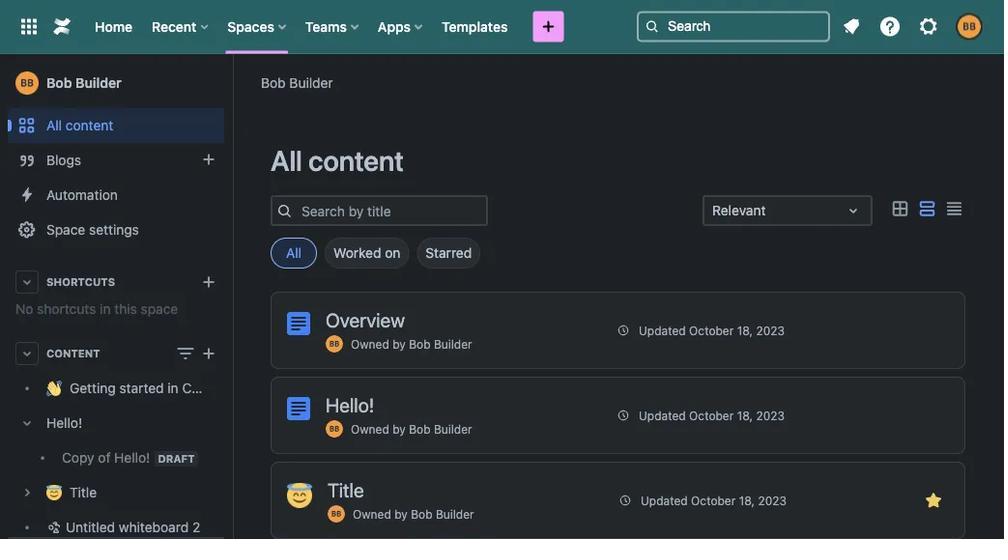 Task type: describe. For each thing, give the bounding box(es) containing it.
title link
[[8, 476, 224, 511]]

help icon image
[[879, 15, 902, 38]]

all content link
[[8, 108, 224, 143]]

on
[[385, 245, 401, 261]]

updated october 18, 2023 for hello!
[[639, 409, 785, 423]]

1 horizontal spatial hello!
[[114, 450, 150, 466]]

apps button
[[372, 11, 430, 42]]

untitled
[[66, 520, 115, 536]]

home
[[95, 18, 133, 34]]

copy of hello! draft
[[62, 450, 195, 466]]

owned for overview
[[351, 338, 390, 351]]

unstar image
[[923, 489, 946, 513]]

getting started in confluence link
[[8, 371, 254, 406]]

updated october 18, 2023 for overview
[[639, 324, 785, 338]]

whiteboard
[[119, 520, 189, 536]]

worked
[[334, 245, 382, 261]]

0 horizontal spatial create content image
[[197, 342, 221, 366]]

hello! link
[[8, 406, 224, 441]]

by for overview
[[393, 338, 406, 351]]

overview
[[326, 309, 405, 331]]

no
[[15, 301, 33, 317]]

space element
[[0, 54, 254, 540]]

2023 for hello!
[[757, 409, 785, 423]]

content
[[46, 348, 100, 360]]

owned by bob builder for overview
[[351, 338, 473, 351]]

all inside button
[[286, 245, 302, 261]]

open image
[[842, 199, 866, 222]]

appswitcher icon image
[[17, 15, 41, 38]]

all inside "link"
[[46, 118, 62, 133]]

tree inside space element
[[8, 371, 254, 540]]

1 horizontal spatial content
[[309, 144, 404, 177]]

settings
[[89, 222, 139, 238]]

automation
[[46, 187, 118, 203]]

18, for title
[[740, 494, 755, 508]]

change view image
[[174, 342, 197, 366]]

bob for title
[[411, 508, 433, 521]]

space settings link
[[8, 213, 224, 248]]

shortcuts button
[[8, 265, 224, 300]]

teams button
[[300, 11, 366, 42]]

tree item inside tree
[[8, 406, 224, 476]]

blogs
[[46, 152, 81, 168]]

bob builder link for hello!
[[409, 423, 473, 436]]

bob for hello!
[[409, 423, 431, 436]]

owned by bob builder for title
[[353, 508, 475, 521]]

updated for hello!
[[639, 409, 686, 423]]

recent
[[152, 18, 197, 34]]

teams
[[306, 18, 347, 34]]

global element
[[12, 0, 634, 54]]

space
[[141, 301, 178, 317]]

worked on button
[[325, 238, 409, 269]]

create a blog image
[[197, 148, 221, 171]]

october for overview
[[690, 324, 734, 338]]

2
[[192, 520, 200, 536]]



Task type: locate. For each thing, give the bounding box(es) containing it.
2 vertical spatial 2023
[[759, 494, 787, 508]]

bob builder inside space element
[[46, 75, 122, 91]]

:innocent: image
[[287, 484, 312, 509]]

page image for hello!
[[287, 398, 310, 421]]

hello! up copy
[[46, 415, 82, 431]]

1 horizontal spatial all content
[[271, 144, 404, 177]]

content up search by title field
[[309, 144, 404, 177]]

all content up search by title field
[[271, 144, 404, 177]]

starred
[[426, 245, 472, 261]]

starred button
[[417, 238, 481, 269]]

october for hello!
[[690, 409, 734, 423]]

0 horizontal spatial content
[[66, 118, 113, 133]]

worked on
[[334, 245, 401, 261]]

1 bob builder from the left
[[261, 74, 333, 90]]

page image up :innocent: icon at the left
[[287, 398, 310, 421]]

by for title
[[395, 508, 408, 521]]

banner containing home
[[0, 0, 1005, 54]]

2 page image from the top
[[287, 398, 310, 421]]

owned by bob builder
[[351, 338, 473, 351], [351, 423, 473, 436], [353, 508, 475, 521]]

automation link
[[8, 178, 224, 213]]

1 vertical spatial updated october 18, 2023
[[639, 409, 785, 423]]

shortcuts
[[46, 276, 115, 289]]

templates
[[442, 18, 508, 34]]

bob builder link for overview
[[409, 338, 473, 351]]

draft
[[158, 453, 195, 465]]

cards image
[[889, 198, 912, 221]]

0 vertical spatial owned
[[351, 338, 390, 351]]

1 page image from the top
[[287, 312, 310, 336]]

all left worked
[[286, 245, 302, 261]]

page image left overview
[[287, 312, 310, 336]]

builder for overview
[[434, 338, 473, 351]]

untitled whiteboard 2 link
[[8, 511, 224, 540]]

1 vertical spatial profile picture image
[[326, 421, 343, 438]]

bob builder up all content "link"
[[46, 75, 122, 91]]

owned for title
[[353, 508, 392, 521]]

confluence
[[182, 381, 254, 397]]

hello!
[[326, 394, 375, 416], [46, 415, 82, 431], [114, 450, 150, 466]]

all
[[46, 118, 62, 133], [271, 144, 303, 177], [286, 245, 302, 261]]

2 vertical spatial owned by bob builder
[[353, 508, 475, 521]]

2 vertical spatial october
[[692, 494, 736, 508]]

0 vertical spatial owned by bob builder
[[351, 338, 473, 351]]

1 vertical spatial 18,
[[738, 409, 754, 423]]

builder inside space element
[[76, 75, 122, 91]]

content up blogs
[[66, 118, 113, 133]]

hello! right of
[[114, 450, 150, 466]]

title inside space element
[[70, 485, 97, 501]]

0 vertical spatial by
[[393, 338, 406, 351]]

bob for overview
[[409, 338, 431, 351]]

1 vertical spatial owned
[[351, 423, 390, 436]]

hello! down overview
[[326, 394, 375, 416]]

started
[[119, 381, 164, 397]]

all button
[[271, 238, 317, 269]]

in
[[100, 301, 111, 317], [168, 381, 179, 397]]

0 vertical spatial updated october 18, 2023
[[639, 324, 785, 338]]

0 vertical spatial content
[[66, 118, 113, 133]]

create content image up confluence
[[197, 342, 221, 366]]

1 vertical spatial page image
[[287, 398, 310, 421]]

0 horizontal spatial hello!
[[46, 415, 82, 431]]

2 bob builder from the left
[[46, 75, 122, 91]]

getting
[[70, 381, 116, 397]]

0 horizontal spatial title
[[70, 485, 97, 501]]

confluence image
[[50, 15, 74, 38]]

2023 for overview
[[757, 324, 785, 338]]

0 vertical spatial 18,
[[738, 324, 754, 338]]

updated for overview
[[639, 324, 686, 338]]

in right started
[[168, 381, 179, 397]]

0 horizontal spatial in
[[100, 301, 111, 317]]

1 vertical spatial owned by bob builder
[[351, 423, 473, 436]]

getting started in confluence
[[70, 381, 254, 397]]

list image
[[916, 198, 939, 221]]

content inside "link"
[[66, 118, 113, 133]]

0 horizontal spatial all content
[[46, 118, 113, 133]]

profile picture image for title
[[328, 506, 345, 523]]

search image
[[645, 19, 661, 34]]

builder for hello!
[[434, 423, 473, 436]]

1 vertical spatial content
[[309, 144, 404, 177]]

by
[[393, 338, 406, 351], [393, 423, 406, 436], [395, 508, 408, 521]]

2 vertical spatial by
[[395, 508, 408, 521]]

1 vertical spatial create content image
[[197, 342, 221, 366]]

bob builder link
[[8, 64, 224, 103], [261, 73, 333, 92], [409, 338, 473, 351], [409, 423, 473, 436], [411, 508, 475, 521]]

2 vertical spatial owned
[[353, 508, 392, 521]]

builder
[[290, 74, 333, 90], [76, 75, 122, 91], [434, 338, 473, 351], [434, 423, 473, 436], [436, 508, 475, 521]]

bob builder
[[261, 74, 333, 90], [46, 75, 122, 91]]

1 vertical spatial in
[[168, 381, 179, 397]]

in left this
[[100, 301, 111, 317]]

0 vertical spatial all content
[[46, 118, 113, 133]]

by for hello!
[[393, 423, 406, 436]]

1 vertical spatial october
[[690, 409, 734, 423]]

copy
[[62, 450, 94, 466]]

october
[[690, 324, 734, 338], [690, 409, 734, 423], [692, 494, 736, 508]]

all content up blogs
[[46, 118, 113, 133]]

0 vertical spatial page image
[[287, 312, 310, 336]]

0 vertical spatial 2023
[[757, 324, 785, 338]]

settings icon image
[[918, 15, 941, 38]]

18, for overview
[[738, 324, 754, 338]]

confluence image
[[50, 15, 74, 38]]

recent button
[[146, 11, 216, 42]]

no shortcuts in this space
[[15, 301, 178, 317]]

tree containing getting started in confluence
[[8, 371, 254, 540]]

Search by title field
[[296, 197, 487, 224]]

updated for title
[[641, 494, 688, 508]]

profile picture image for hello!
[[326, 421, 343, 438]]

add shortcut image
[[197, 271, 221, 294]]

owned by bob builder for hello!
[[351, 423, 473, 436]]

builder for title
[[436, 508, 475, 521]]

2023 for title
[[759, 494, 787, 508]]

2 vertical spatial all
[[286, 245, 302, 261]]

1 vertical spatial all
[[271, 144, 303, 177]]

0 vertical spatial updated
[[639, 324, 686, 338]]

space settings
[[46, 222, 139, 238]]

bob
[[261, 74, 286, 90], [46, 75, 72, 91], [409, 338, 431, 351], [409, 423, 431, 436], [411, 508, 433, 521]]

in for started
[[168, 381, 179, 397]]

title right :innocent: icon at the left
[[328, 479, 364, 502]]

18,
[[738, 324, 754, 338], [738, 409, 754, 423], [740, 494, 755, 508]]

0 vertical spatial october
[[690, 324, 734, 338]]

notification icon image
[[841, 15, 864, 38]]

this
[[114, 301, 137, 317]]

page image for overview
[[287, 312, 310, 336]]

1 vertical spatial all content
[[271, 144, 404, 177]]

Search field
[[637, 11, 831, 42]]

1 vertical spatial 2023
[[757, 409, 785, 423]]

october for title
[[692, 494, 736, 508]]

1 vertical spatial updated
[[639, 409, 686, 423]]

:innocent: image
[[287, 484, 312, 509]]

title down copy
[[70, 485, 97, 501]]

1 horizontal spatial bob builder
[[261, 74, 333, 90]]

create content image right templates link on the top of the page
[[537, 15, 560, 38]]

apps
[[378, 18, 411, 34]]

blogs link
[[8, 143, 224, 178]]

content
[[66, 118, 113, 133], [309, 144, 404, 177]]

1 horizontal spatial create content image
[[537, 15, 560, 38]]

tree item containing hello!
[[8, 406, 224, 476]]

banner
[[0, 0, 1005, 54]]

compact list image
[[943, 198, 966, 221]]

tree item
[[8, 406, 224, 476]]

updated october 18, 2023
[[639, 324, 785, 338], [639, 409, 785, 423], [641, 494, 787, 508]]

all up blogs
[[46, 118, 62, 133]]

tree
[[8, 371, 254, 540]]

all content inside "link"
[[46, 118, 113, 133]]

0 vertical spatial in
[[100, 301, 111, 317]]

untitled whiteboard 2
[[66, 520, 200, 536]]

owned
[[351, 338, 390, 351], [351, 423, 390, 436], [353, 508, 392, 521]]

all content
[[46, 118, 113, 133], [271, 144, 404, 177]]

1 vertical spatial by
[[393, 423, 406, 436]]

profile picture image for overview
[[326, 336, 343, 353]]

home link
[[89, 11, 138, 42]]

space
[[46, 222, 85, 238]]

2 vertical spatial updated
[[641, 494, 688, 508]]

relevant
[[713, 203, 766, 219]]

bob builder link for title
[[411, 508, 475, 521]]

0 vertical spatial all
[[46, 118, 62, 133]]

in for shortcuts
[[100, 301, 111, 317]]

templates link
[[436, 11, 514, 42]]

spaces button
[[222, 11, 294, 42]]

18, for hello!
[[738, 409, 754, 423]]

collapse sidebar image
[[211, 64, 253, 103]]

2 vertical spatial 18,
[[740, 494, 755, 508]]

bob inside space element
[[46, 75, 72, 91]]

bob builder down global element
[[261, 74, 333, 90]]

page image
[[287, 312, 310, 336], [287, 398, 310, 421]]

create content image
[[537, 15, 560, 38], [197, 342, 221, 366]]

0 horizontal spatial bob builder
[[46, 75, 122, 91]]

content button
[[8, 337, 224, 371]]

shortcuts
[[37, 301, 96, 317]]

2023
[[757, 324, 785, 338], [757, 409, 785, 423], [759, 494, 787, 508]]

2 vertical spatial profile picture image
[[328, 506, 345, 523]]

2 vertical spatial updated october 18, 2023
[[641, 494, 787, 508]]

2 horizontal spatial hello!
[[326, 394, 375, 416]]

1 horizontal spatial title
[[328, 479, 364, 502]]

profile picture image
[[326, 336, 343, 353], [326, 421, 343, 438], [328, 506, 345, 523]]

all right create a blog image
[[271, 144, 303, 177]]

updated
[[639, 324, 686, 338], [639, 409, 686, 423], [641, 494, 688, 508]]

1 horizontal spatial in
[[168, 381, 179, 397]]

0 vertical spatial profile picture image
[[326, 336, 343, 353]]

spaces
[[228, 18, 275, 34]]

title
[[328, 479, 364, 502], [70, 485, 97, 501]]

0 vertical spatial create content image
[[537, 15, 560, 38]]

of
[[98, 450, 111, 466]]

owned for hello!
[[351, 423, 390, 436]]

updated october 18, 2023 for title
[[641, 494, 787, 508]]



Task type: vqa. For each thing, say whether or not it's contained in the screenshot.
the topmost a
no



